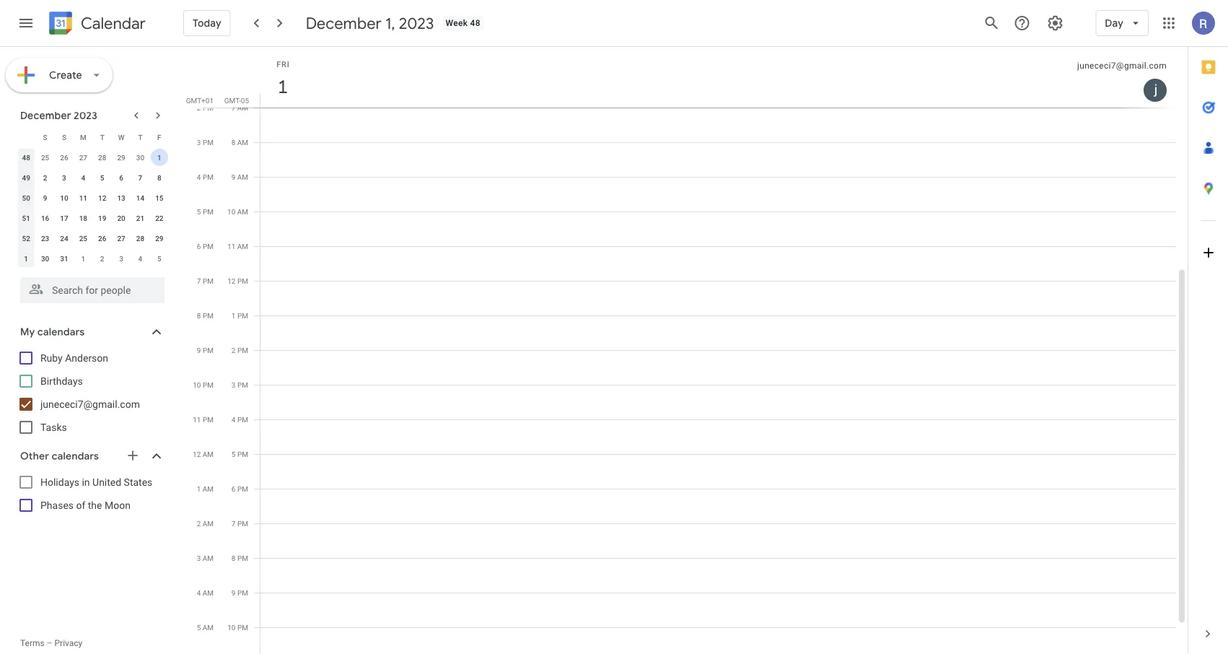 Task type: describe. For each thing, give the bounding box(es) containing it.
row group inside december 2023 grid
[[17, 147, 169, 269]]

december 2023
[[20, 109, 98, 122]]

am for 7 am
[[237, 103, 248, 112]]

0 vertical spatial 10 pm
[[193, 381, 214, 389]]

14
[[136, 194, 144, 202]]

27 for the 27 element
[[117, 234, 125, 243]]

12 pm
[[228, 277, 248, 285]]

1 cell
[[150, 147, 169, 168]]

terms link
[[20, 638, 45, 648]]

11 am
[[227, 242, 248, 251]]

12 for 12 am
[[193, 450, 201, 458]]

11 pm
[[193, 415, 214, 424]]

9 am
[[232, 173, 248, 181]]

11 for 11 am
[[227, 242, 236, 251]]

12 for 12
[[98, 194, 106, 202]]

of
[[76, 499, 85, 511]]

12 element
[[94, 189, 111, 207]]

9 inside 'row group'
[[43, 194, 47, 202]]

5 am
[[197, 623, 214, 632]]

27 for "november 27" element
[[79, 153, 87, 162]]

main drawer image
[[17, 14, 35, 32]]

row containing s
[[17, 127, 169, 147]]

49
[[22, 173, 30, 182]]

2 down 1 pm
[[232, 346, 236, 355]]

december 2023 grid
[[14, 127, 169, 269]]

0 horizontal spatial 8 pm
[[197, 311, 214, 320]]

2 right 49
[[43, 173, 47, 182]]

phases of the moon
[[40, 499, 131, 511]]

7 inside 'row group'
[[138, 173, 142, 182]]

21
[[136, 214, 144, 222]]

1 t from the left
[[100, 133, 104, 142]]

5 down november 28 'element'
[[100, 173, 104, 182]]

november 30 element
[[132, 149, 149, 166]]

10 up 11 am
[[227, 207, 236, 216]]

november 28 element
[[94, 149, 111, 166]]

1 horizontal spatial 10 pm
[[228, 623, 248, 632]]

november 25 element
[[37, 149, 54, 166]]

5 left 10 am
[[197, 207, 201, 216]]

1 vertical spatial 9 pm
[[232, 588, 248, 597]]

calendar
[[81, 13, 146, 34]]

30 for 30 "element"
[[41, 254, 49, 263]]

4 down 3 am
[[197, 588, 201, 597]]

other calendars button
[[3, 445, 179, 468]]

24
[[60, 234, 68, 243]]

my calendars button
[[3, 321, 179, 344]]

in
[[82, 476, 90, 488]]

3 left january 4 element
[[119, 254, 123, 263]]

25 element
[[75, 230, 92, 247]]

12 for 12 pm
[[228, 277, 236, 285]]

1 vertical spatial 4 pm
[[232, 415, 248, 424]]

14 element
[[132, 189, 149, 207]]

november 27 element
[[75, 149, 92, 166]]

0 vertical spatial 2023
[[399, 13, 434, 33]]

calendar element
[[46, 9, 146, 40]]

1 am
[[197, 484, 214, 493]]

gmt+01
[[186, 96, 214, 105]]

0 horizontal spatial 3 pm
[[197, 138, 214, 147]]

1 column header
[[260, 47, 1177, 108]]

28 for november 28 'element'
[[98, 153, 106, 162]]

1 vertical spatial 5 pm
[[232, 450, 248, 458]]

10 right '5 am' at the bottom left of page
[[228, 623, 236, 632]]

moon
[[105, 499, 131, 511]]

29 for '29' element
[[155, 234, 164, 243]]

0 horizontal spatial 4 pm
[[197, 173, 214, 181]]

11 for 11
[[79, 194, 87, 202]]

23 element
[[37, 230, 54, 247]]

31 element
[[56, 250, 73, 267]]

1 grid
[[185, 47, 1188, 654]]

the
[[88, 499, 102, 511]]

1 vertical spatial 3 pm
[[232, 381, 248, 389]]

16
[[41, 214, 49, 222]]

10 element
[[56, 189, 73, 207]]

am for 1 am
[[203, 484, 214, 493]]

ruby
[[40, 352, 63, 364]]

18
[[79, 214, 87, 222]]

november 26 element
[[56, 149, 73, 166]]

w
[[118, 133, 125, 142]]

am for 2 am
[[203, 519, 214, 528]]

junececi7@gmail.com inside my calendars list
[[40, 398, 140, 410]]

1 right the 31 'element'
[[81, 254, 85, 263]]

am for 5 am
[[203, 623, 214, 632]]

27 element
[[113, 230, 130, 247]]

m
[[80, 133, 86, 142]]

birthdays
[[40, 375, 83, 387]]

16 element
[[37, 209, 54, 227]]

am for 10 am
[[237, 207, 248, 216]]

my calendars
[[20, 326, 85, 339]]

3 up 10 element
[[62, 173, 66, 182]]

10 inside 10 element
[[60, 194, 68, 202]]

1 left 30 "element"
[[24, 254, 28, 263]]

anderson
[[65, 352, 108, 364]]

january 1 element
[[75, 250, 92, 267]]

add other calendars image
[[126, 448, 140, 463]]

4 am
[[197, 588, 214, 597]]

1 down 12 pm
[[232, 311, 236, 320]]

13 element
[[113, 189, 130, 207]]

1 down 12 am
[[197, 484, 201, 493]]

4 left 9 am
[[197, 173, 201, 181]]

3 down 1 pm
[[232, 381, 236, 389]]

1 vertical spatial 2023
[[74, 109, 98, 122]]

4 left january 5 element
[[138, 254, 142, 263]]

today button
[[183, 6, 231, 40]]

8 down 7 am
[[232, 138, 236, 147]]

other calendars
[[20, 450, 99, 463]]

3 right f
[[197, 138, 201, 147]]

1 horizontal spatial 8 pm
[[232, 554, 248, 562]]

7 left 05 at the left
[[232, 103, 236, 112]]

22
[[155, 214, 164, 222]]

gmt-
[[224, 96, 241, 105]]

22 element
[[151, 209, 168, 227]]

am for 3 am
[[203, 554, 214, 562]]

31
[[60, 254, 68, 263]]

1 pm
[[232, 311, 248, 320]]

am for 12 am
[[203, 450, 214, 458]]

1 inside cell
[[157, 153, 161, 162]]

phases
[[40, 499, 74, 511]]

december 1, 2023
[[306, 13, 434, 33]]

states
[[124, 476, 153, 488]]

2 vertical spatial 6
[[232, 484, 236, 493]]

05
[[241, 96, 249, 105]]

other
[[20, 450, 49, 463]]

7 am
[[232, 103, 248, 112]]

26 for 26 element
[[98, 234, 106, 243]]

privacy
[[55, 638, 83, 648]]

17
[[60, 214, 68, 222]]

1 horizontal spatial 6
[[197, 242, 201, 251]]

25 for 25 element
[[79, 234, 87, 243]]



Task type: locate. For each thing, give the bounding box(es) containing it.
friday, december 1 element
[[266, 70, 300, 103]]

2 vertical spatial 11
[[193, 415, 201, 424]]

11 inside 'row group'
[[79, 194, 87, 202]]

row containing 50
[[17, 188, 169, 208]]

3 pm down 1 pm
[[232, 381, 248, 389]]

0 vertical spatial 28
[[98, 153, 106, 162]]

15 element
[[151, 189, 168, 207]]

1 row from the top
[[17, 127, 169, 147]]

1 vertical spatial 10 pm
[[228, 623, 248, 632]]

7 pm left 12 pm
[[197, 277, 214, 285]]

6 row from the top
[[17, 228, 169, 248]]

1 right november 30 element
[[157, 153, 161, 162]]

0 vertical spatial 30
[[136, 153, 144, 162]]

1 vertical spatial 27
[[117, 234, 125, 243]]

9 pm up 11 pm
[[197, 346, 214, 355]]

8
[[232, 138, 236, 147], [157, 173, 161, 182], [197, 311, 201, 320], [232, 554, 236, 562]]

1 horizontal spatial 2 pm
[[232, 346, 248, 355]]

1 vertical spatial 6 pm
[[232, 484, 248, 493]]

1 horizontal spatial 29
[[155, 234, 164, 243]]

9
[[232, 173, 236, 181], [43, 194, 47, 202], [197, 346, 201, 355], [232, 588, 236, 597]]

0 vertical spatial 25
[[41, 153, 49, 162]]

1 vertical spatial 26
[[98, 234, 106, 243]]

am for 8 am
[[237, 138, 248, 147]]

2 pm down 1 pm
[[232, 346, 248, 355]]

2023 up m
[[74, 109, 98, 122]]

28 for "28" element
[[136, 234, 144, 243]]

8 am
[[232, 138, 248, 147]]

7 left 12 pm
[[197, 277, 201, 285]]

0 vertical spatial 2 pm
[[197, 103, 214, 112]]

calendars
[[37, 326, 85, 339], [52, 450, 99, 463]]

0 horizontal spatial 6
[[119, 173, 123, 182]]

24 element
[[56, 230, 73, 247]]

my calendars list
[[3, 347, 179, 439]]

am up 12 pm
[[237, 242, 248, 251]]

2 vertical spatial 12
[[193, 450, 201, 458]]

december up november 25 element
[[20, 109, 71, 122]]

10 left 11 element
[[60, 194, 68, 202]]

9 pm
[[197, 346, 214, 355], [232, 588, 248, 597]]

11 down 10 am
[[227, 242, 236, 251]]

30 for november 30 element
[[136, 153, 144, 162]]

calendars for my calendars
[[37, 326, 85, 339]]

6 left 11 am
[[197, 242, 201, 251]]

am down 7 am
[[237, 138, 248, 147]]

1 horizontal spatial 12
[[193, 450, 201, 458]]

1 horizontal spatial 27
[[117, 234, 125, 243]]

1 down fri
[[277, 75, 287, 99]]

30 element
[[37, 250, 54, 267]]

51
[[22, 214, 30, 222]]

48 left november 25 element
[[22, 153, 30, 162]]

day
[[1106, 17, 1124, 30]]

3 am
[[197, 554, 214, 562]]

9 left 10 element
[[43, 194, 47, 202]]

–
[[47, 638, 52, 648]]

18 element
[[75, 209, 92, 227]]

0 vertical spatial 4 pm
[[197, 173, 214, 181]]

0 horizontal spatial december
[[20, 109, 71, 122]]

pm
[[203, 103, 214, 112], [203, 138, 214, 147], [203, 173, 214, 181], [203, 207, 214, 216], [203, 242, 214, 251], [203, 277, 214, 285], [238, 277, 248, 285], [203, 311, 214, 320], [238, 311, 248, 320], [203, 346, 214, 355], [238, 346, 248, 355], [203, 381, 214, 389], [238, 381, 248, 389], [203, 415, 214, 424], [238, 415, 248, 424], [238, 450, 248, 458], [238, 484, 248, 493], [238, 519, 248, 528], [238, 554, 248, 562], [238, 588, 248, 597], [238, 623, 248, 632]]

10 up 11 pm
[[193, 381, 201, 389]]

1 horizontal spatial december
[[306, 13, 382, 33]]

20 element
[[113, 209, 130, 227]]

row containing 52
[[17, 228, 169, 248]]

am for 9 am
[[237, 173, 248, 181]]

10 pm up 11 pm
[[193, 381, 214, 389]]

2 left january 3 element
[[100, 254, 104, 263]]

1 s from the left
[[43, 133, 47, 142]]

6
[[119, 173, 123, 182], [197, 242, 201, 251], [232, 484, 236, 493]]

4 up 11 element
[[81, 173, 85, 182]]

0 vertical spatial junececi7@gmail.com
[[1078, 61, 1168, 71]]

27
[[79, 153, 87, 162], [117, 234, 125, 243]]

6 inside 'row group'
[[119, 173, 123, 182]]

0 vertical spatial 9 pm
[[197, 346, 214, 355]]

11
[[79, 194, 87, 202], [227, 242, 236, 251], [193, 415, 201, 424]]

5 pm left 10 am
[[197, 207, 214, 216]]

7 pm
[[197, 277, 214, 285], [232, 519, 248, 528]]

1 vertical spatial 7 pm
[[232, 519, 248, 528]]

10 am
[[227, 207, 248, 216]]

11 up 12 am
[[193, 415, 201, 424]]

9 up 10 am
[[232, 173, 236, 181]]

9 right 4 am
[[232, 588, 236, 597]]

0 horizontal spatial 12
[[98, 194, 106, 202]]

4
[[197, 173, 201, 181], [81, 173, 85, 182], [138, 254, 142, 263], [232, 415, 236, 424], [197, 588, 201, 597]]

12 down 11 am
[[228, 277, 236, 285]]

28 right "november 27" element
[[98, 153, 106, 162]]

holidays
[[40, 476, 79, 488]]

calendars up ruby
[[37, 326, 85, 339]]

11 right 10 element
[[79, 194, 87, 202]]

row containing 51
[[17, 208, 169, 228]]

21 element
[[132, 209, 149, 227]]

12 inside 'row group'
[[98, 194, 106, 202]]

15
[[155, 194, 164, 202]]

2 horizontal spatial 6
[[232, 484, 236, 493]]

1 horizontal spatial 26
[[98, 234, 106, 243]]

0 horizontal spatial 29
[[117, 153, 125, 162]]

january 5 element
[[151, 250, 168, 267]]

1 vertical spatial 28
[[136, 234, 144, 243]]

27 inside "november 27" element
[[79, 153, 87, 162]]

52
[[22, 234, 30, 243]]

december left 1,
[[306, 13, 382, 33]]

november 29 element
[[113, 149, 130, 166]]

0 vertical spatial 27
[[79, 153, 87, 162]]

2
[[197, 103, 201, 112], [43, 173, 47, 182], [100, 254, 104, 263], [232, 346, 236, 355], [197, 519, 201, 528]]

25 left november 26 element
[[41, 153, 49, 162]]

1 horizontal spatial s
[[62, 133, 66, 142]]

gmt-05
[[224, 96, 249, 105]]

1 horizontal spatial 25
[[79, 234, 87, 243]]

0 horizontal spatial 6 pm
[[197, 242, 214, 251]]

1 horizontal spatial 7 pm
[[232, 519, 248, 528]]

tasks
[[40, 421, 67, 433]]

10 pm
[[193, 381, 214, 389], [228, 623, 248, 632]]

23
[[41, 234, 49, 243]]

terms – privacy
[[20, 638, 83, 648]]

17 element
[[56, 209, 73, 227]]

48 right week
[[470, 18, 481, 28]]

7 down november 30 element
[[138, 173, 142, 182]]

am down 9 am
[[237, 207, 248, 216]]

25
[[41, 153, 49, 162], [79, 234, 87, 243]]

10 pm right '5 am' at the bottom left of page
[[228, 623, 248, 632]]

week
[[446, 18, 468, 28]]

0 vertical spatial 48
[[470, 18, 481, 28]]

am
[[237, 103, 248, 112], [237, 138, 248, 147], [237, 173, 248, 181], [237, 207, 248, 216], [237, 242, 248, 251], [203, 450, 214, 458], [203, 484, 214, 493], [203, 519, 214, 528], [203, 554, 214, 562], [203, 588, 214, 597], [203, 623, 214, 632]]

4 pm
[[197, 173, 214, 181], [232, 415, 248, 424]]

8 left 1 pm
[[197, 311, 201, 320]]

7 right 2 am
[[232, 519, 236, 528]]

8 inside 'row group'
[[157, 173, 161, 182]]

1,
[[385, 13, 395, 33]]

0 horizontal spatial s
[[43, 133, 47, 142]]

1 vertical spatial 30
[[41, 254, 49, 263]]

6 pm right '1 am'
[[232, 484, 248, 493]]

4 row from the top
[[17, 188, 169, 208]]

3 down 2 am
[[197, 554, 201, 562]]

1 horizontal spatial 5 pm
[[232, 450, 248, 458]]

28 right the 27 element
[[136, 234, 144, 243]]

1 horizontal spatial 28
[[136, 234, 144, 243]]

december for december 1, 2023
[[306, 13, 382, 33]]

1 vertical spatial 25
[[79, 234, 87, 243]]

january 2 element
[[94, 250, 111, 267]]

0 horizontal spatial 27
[[79, 153, 87, 162]]

settings menu image
[[1047, 14, 1065, 32]]

0 horizontal spatial 48
[[22, 153, 30, 162]]

19 element
[[94, 209, 111, 227]]

0 horizontal spatial 9 pm
[[197, 346, 214, 355]]

50
[[22, 194, 30, 202]]

1 horizontal spatial 11
[[193, 415, 201, 424]]

2 row from the top
[[17, 147, 169, 168]]

1 inside fri 1
[[277, 75, 287, 99]]

1 vertical spatial 12
[[228, 277, 236, 285]]

am down 8 am
[[237, 173, 248, 181]]

0 vertical spatial 29
[[117, 153, 125, 162]]

junececi7@gmail.com down birthdays
[[40, 398, 140, 410]]

29
[[117, 153, 125, 162], [155, 234, 164, 243]]

5 pm
[[197, 207, 214, 216], [232, 450, 248, 458]]

1 vertical spatial junececi7@gmail.com
[[40, 398, 140, 410]]

2 left gmt-
[[197, 103, 201, 112]]

6 pm
[[197, 242, 214, 251], [232, 484, 248, 493]]

row group containing 48
[[17, 147, 169, 269]]

12 down 11 pm
[[193, 450, 201, 458]]

privacy link
[[55, 638, 83, 648]]

26
[[60, 153, 68, 162], [98, 234, 106, 243]]

0 horizontal spatial 10 pm
[[193, 381, 214, 389]]

3 pm
[[197, 138, 214, 147], [232, 381, 248, 389]]

t
[[100, 133, 104, 142], [138, 133, 143, 142]]

1 vertical spatial 8 pm
[[232, 554, 248, 562]]

0 horizontal spatial 2023
[[74, 109, 98, 122]]

5 right january 4 element
[[157, 254, 161, 263]]

8 pm left 1 pm
[[197, 311, 214, 320]]

28 inside 'element'
[[98, 153, 106, 162]]

1 vertical spatial december
[[20, 109, 71, 122]]

27 right november 26 element
[[79, 153, 87, 162]]

0 vertical spatial 26
[[60, 153, 68, 162]]

am up 8 am
[[237, 103, 248, 112]]

2 am
[[197, 519, 214, 528]]

7
[[232, 103, 236, 112], [138, 173, 142, 182], [197, 277, 201, 285], [232, 519, 236, 528]]

1 horizontal spatial 9 pm
[[232, 588, 248, 597]]

26 right 25 element
[[98, 234, 106, 243]]

t right 'w'
[[138, 133, 143, 142]]

am down 4 am
[[203, 623, 214, 632]]

8 right 3 am
[[232, 554, 236, 562]]

0 vertical spatial 5 pm
[[197, 207, 214, 216]]

29 right november 28 'element'
[[117, 153, 125, 162]]

8 up 15 element
[[157, 173, 161, 182]]

20
[[117, 214, 125, 222]]

am up 2 am
[[203, 484, 214, 493]]

1 horizontal spatial 2023
[[399, 13, 434, 33]]

0 horizontal spatial 28
[[98, 153, 106, 162]]

row containing 48
[[17, 147, 169, 168]]

2023 right 1,
[[399, 13, 434, 33]]

1 horizontal spatial 3 pm
[[232, 381, 248, 389]]

junececi7@gmail.com down day popup button
[[1078, 61, 1168, 71]]

5
[[100, 173, 104, 182], [197, 207, 201, 216], [157, 254, 161, 263], [232, 450, 236, 458], [197, 623, 201, 632]]

29 right "28" element
[[155, 234, 164, 243]]

0 vertical spatial 6
[[119, 173, 123, 182]]

0 vertical spatial 3 pm
[[197, 138, 214, 147]]

30
[[136, 153, 144, 162], [41, 254, 49, 263]]

0 horizontal spatial 11
[[79, 194, 87, 202]]

3
[[197, 138, 201, 147], [62, 173, 66, 182], [119, 254, 123, 263], [232, 381, 236, 389], [197, 554, 201, 562]]

create button
[[6, 58, 113, 92]]

2023
[[399, 13, 434, 33], [74, 109, 98, 122]]

am for 4 am
[[203, 588, 214, 597]]

am for 11 am
[[237, 242, 248, 251]]

19
[[98, 214, 106, 222]]

1 vertical spatial 6
[[197, 242, 201, 251]]

2 horizontal spatial 11
[[227, 242, 236, 251]]

0 horizontal spatial 5 pm
[[197, 207, 214, 216]]

5 row from the top
[[17, 208, 169, 228]]

1 horizontal spatial t
[[138, 133, 143, 142]]

6 down november 29 element
[[119, 173, 123, 182]]

row
[[17, 127, 169, 147], [17, 147, 169, 168], [17, 168, 169, 188], [17, 188, 169, 208], [17, 208, 169, 228], [17, 228, 169, 248], [17, 248, 169, 269]]

1 vertical spatial 29
[[155, 234, 164, 243]]

calendar heading
[[78, 13, 146, 34]]

calendars for other calendars
[[52, 450, 99, 463]]

1 vertical spatial calendars
[[52, 450, 99, 463]]

26 element
[[94, 230, 111, 247]]

30 right november 29 element
[[136, 153, 144, 162]]

8 pm right 3 am
[[232, 554, 248, 562]]

27 inside the 27 element
[[117, 234, 125, 243]]

29 element
[[151, 230, 168, 247]]

11 element
[[75, 189, 92, 207]]

s
[[43, 133, 47, 142], [62, 133, 66, 142]]

today
[[193, 17, 221, 30]]

48 inside 'row group'
[[22, 153, 30, 162]]

united
[[92, 476, 121, 488]]

0 vertical spatial 11
[[79, 194, 87, 202]]

ruby anderson
[[40, 352, 108, 364]]

am up 3 am
[[203, 519, 214, 528]]

4 right 11 pm
[[232, 415, 236, 424]]

1 horizontal spatial 4 pm
[[232, 415, 248, 424]]

0 vertical spatial 8 pm
[[197, 311, 214, 320]]

8 pm
[[197, 311, 214, 320], [232, 554, 248, 562]]

day button
[[1096, 6, 1149, 40]]

2 pm left gmt-
[[197, 103, 214, 112]]

6 pm left 11 am
[[197, 242, 214, 251]]

2 t from the left
[[138, 133, 143, 142]]

4 pm left 9 am
[[197, 173, 214, 181]]

0 vertical spatial 6 pm
[[197, 242, 214, 251]]

28 element
[[132, 230, 149, 247]]

1 horizontal spatial junececi7@gmail.com
[[1078, 61, 1168, 71]]

10
[[60, 194, 68, 202], [227, 207, 236, 216], [193, 381, 201, 389], [228, 623, 236, 632]]

9 up 11 pm
[[197, 346, 201, 355]]

26 for november 26 element
[[60, 153, 68, 162]]

t right m
[[100, 133, 104, 142]]

13
[[117, 194, 125, 202]]

0 vertical spatial calendars
[[37, 326, 85, 339]]

0 horizontal spatial 7 pm
[[197, 277, 214, 285]]

junececi7@gmail.com
[[1078, 61, 1168, 71], [40, 398, 140, 410]]

29 for november 29 element
[[117, 153, 125, 162]]

0 horizontal spatial 30
[[41, 254, 49, 263]]

fri 1
[[277, 60, 290, 99]]

1 horizontal spatial 30
[[136, 153, 144, 162]]

3 pm left 8 am
[[197, 138, 214, 147]]

calendars inside my calendars dropdown button
[[37, 326, 85, 339]]

my
[[20, 326, 35, 339]]

25 for november 25 element
[[41, 153, 49, 162]]

0 horizontal spatial junececi7@gmail.com
[[40, 398, 140, 410]]

january 3 element
[[113, 250, 130, 267]]

fri
[[277, 60, 290, 69]]

9 pm right 4 am
[[232, 588, 248, 597]]

january 4 element
[[132, 250, 149, 267]]

27 right 26 element
[[117, 234, 125, 243]]

0 vertical spatial december
[[306, 13, 382, 33]]

terms
[[20, 638, 45, 648]]

f
[[157, 133, 161, 142]]

1 horizontal spatial 48
[[470, 18, 481, 28]]

0 vertical spatial 7 pm
[[197, 277, 214, 285]]

row group
[[17, 147, 169, 269]]

0 vertical spatial 12
[[98, 194, 106, 202]]

11 for 11 pm
[[193, 415, 201, 424]]

7 row from the top
[[17, 248, 169, 269]]

week 48
[[446, 18, 481, 28]]

26 right november 25 element
[[60, 153, 68, 162]]

5 pm right 12 am
[[232, 450, 248, 458]]

s up november 25 element
[[43, 133, 47, 142]]

am down 3 am
[[203, 588, 214, 597]]

Search for people text field
[[29, 277, 156, 303]]

1 vertical spatial 11
[[227, 242, 236, 251]]

25 right 24 element at top
[[79, 234, 87, 243]]

tab list
[[1189, 47, 1229, 614]]

5 right 12 am
[[232, 450, 236, 458]]

0 horizontal spatial 2 pm
[[197, 103, 214, 112]]

0 horizontal spatial t
[[100, 133, 104, 142]]

holidays in united states
[[40, 476, 153, 488]]

5 down 4 am
[[197, 623, 201, 632]]

2 s from the left
[[62, 133, 66, 142]]

0 horizontal spatial 25
[[41, 153, 49, 162]]

1
[[277, 75, 287, 99], [157, 153, 161, 162], [24, 254, 28, 263], [81, 254, 85, 263], [232, 311, 236, 320], [197, 484, 201, 493]]

junececi7@gmail.com inside 1 column header
[[1078, 61, 1168, 71]]

december for december 2023
[[20, 109, 71, 122]]

am down 2 am
[[203, 554, 214, 562]]

0 horizontal spatial 26
[[60, 153, 68, 162]]

create
[[49, 69, 82, 82]]

calendars inside other calendars dropdown button
[[52, 450, 99, 463]]

6 right '1 am'
[[232, 484, 236, 493]]

None search field
[[0, 271, 179, 303]]

other calendars list
[[3, 471, 179, 517]]

30 inside "element"
[[41, 254, 49, 263]]

1 horizontal spatial 6 pm
[[232, 484, 248, 493]]

2 horizontal spatial 12
[[228, 277, 236, 285]]

2 up 3 am
[[197, 519, 201, 528]]

1 vertical spatial 2 pm
[[232, 346, 248, 355]]

12 right 11 element
[[98, 194, 106, 202]]

row containing 1
[[17, 248, 169, 269]]

december
[[306, 13, 382, 33], [20, 109, 71, 122]]

7 pm right 2 am
[[232, 519, 248, 528]]

s left m
[[62, 133, 66, 142]]

12 am
[[193, 450, 214, 458]]

3 row from the top
[[17, 168, 169, 188]]

row containing 49
[[17, 168, 169, 188]]

1 vertical spatial 48
[[22, 153, 30, 162]]



Task type: vqa. For each thing, say whether or not it's contained in the screenshot.


